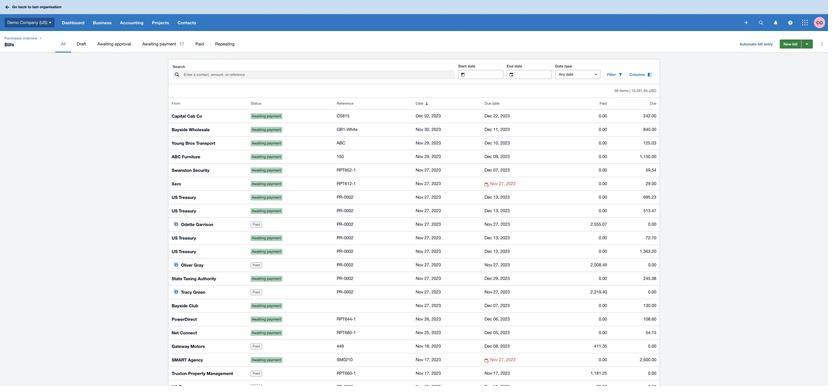 Task type: describe. For each thing, give the bounding box(es) containing it.
1 for property
[[354, 371, 356, 376]]

pr-0002 for pr-0002 link corresponding to tracy green link
[[337, 290, 354, 294]]

oliver gray
[[181, 262, 204, 268]]

06,
[[494, 317, 500, 321]]

18,
[[425, 344, 431, 349]]

agency
[[188, 357, 203, 362]]

to
[[28, 5, 31, 9]]

projects button
[[148, 14, 173, 31]]

columns
[[630, 72, 646, 77]]

0002 for state taxing authority link
[[344, 276, 354, 281]]

us treasury link for 513.47
[[168, 204, 247, 218]]

svg image inside demo company (us) popup button
[[49, 22, 52, 23]]

awaiting payment for 54.13
[[252, 331, 281, 335]]

columns button
[[627, 70, 656, 79]]

End date field
[[518, 70, 552, 79]]

07, for bayside club
[[494, 303, 500, 308]]

1 for security
[[354, 168, 356, 172]]

dec for 72.70
[[485, 235, 492, 240]]

capital cab co link
[[168, 109, 247, 123]]

rpt660-1
[[337, 371, 356, 376]]

co
[[817, 20, 823, 25]]

menu inside bills navigation
[[55, 36, 732, 52]]

purchases
[[5, 36, 22, 40]]

10,291.84
[[632, 89, 648, 93]]

nov for pr-0002 link corresponding to tracy green link
[[416, 290, 424, 294]]

0002 for us treasury link related to 72.70
[[344, 235, 354, 240]]

0.00 for 29.00
[[599, 181, 607, 186]]

125.03
[[644, 141, 657, 145]]

date type
[[556, 64, 572, 68]]

bill for automate
[[758, 42, 763, 46]]

(us)
[[39, 20, 47, 25]]

rpt644-1 link
[[337, 316, 409, 323]]

dec for 1,150.00
[[485, 154, 492, 159]]

date for due date
[[493, 101, 500, 106]]

bill for new
[[793, 42, 798, 46]]

overdue icon image for xero
[[485, 183, 491, 187]]

awaiting approval
[[97, 41, 131, 46]]

wholesale
[[189, 127, 210, 132]]

nov for rpt644-1 link
[[416, 317, 424, 321]]

dec 10, 2023
[[485, 141, 510, 145]]

dec for 695.23
[[485, 195, 492, 200]]

co button
[[815, 14, 829, 31]]

0.00 for 1,363.20
[[599, 249, 607, 254]]

nov 17, 2023 for smart agency
[[416, 357, 441, 362]]

pr-0002 link for state taxing authority link
[[337, 275, 409, 282]]

bayside club link
[[168, 299, 247, 312]]

pr-0002 for 695.23 us treasury link's pr-0002 link
[[337, 195, 354, 200]]

rpt680-1 link
[[337, 329, 409, 336]]

contacts
[[178, 20, 196, 25]]

245.38
[[644, 276, 657, 281]]

motors
[[191, 344, 205, 349]]

08,
[[494, 344, 500, 349]]

dec 11, 2023
[[485, 127, 510, 132]]

26,
[[425, 317, 431, 321]]

Date type field
[[556, 70, 590, 79]]

awaiting payment for 59.54
[[252, 168, 281, 172]]

date for date type
[[556, 64, 564, 68]]

dashboard
[[62, 20, 85, 25]]

0.00 for 245.38
[[599, 276, 607, 281]]

awaiting for 840.00
[[252, 128, 266, 132]]

695.23
[[644, 195, 657, 200]]

green
[[193, 290, 205, 295]]

pr- for 'odette garrison' link
[[337, 222, 344, 227]]

awaiting payment for 242.00
[[252, 114, 281, 118]]

|
[[630, 89, 631, 93]]

2,555.07
[[591, 222, 607, 227]]

co
[[197, 113, 202, 119]]

nov 29, 2023 for young bros transport
[[416, 141, 441, 145]]

type
[[565, 64, 572, 68]]

tracy green
[[181, 290, 205, 295]]

150 link
[[337, 153, 409, 160]]

nov for 'odette garrison' link pr-0002 link
[[416, 222, 424, 227]]

payment inside bills navigation
[[160, 41, 176, 46]]

go back to last organisation
[[12, 5, 61, 9]]

payment for 1,150.00
[[267, 155, 281, 159]]

treasury for 72.70
[[179, 235, 196, 240]]

powerdirect
[[172, 317, 197, 322]]

awaiting payment inside bills navigation
[[142, 41, 176, 46]]

dec 02, 2023
[[416, 113, 441, 118]]

pr-0002 link for tracy green link
[[337, 289, 409, 295]]

30,
[[425, 127, 431, 132]]

payment for 125.03
[[267, 141, 281, 145]]

us treasury for 1,363.20
[[172, 249, 196, 254]]

due date
[[485, 101, 500, 106]]

pr- for tracy green link
[[337, 290, 344, 294]]

130.00
[[644, 303, 657, 308]]

dec 08, 2023
[[485, 344, 510, 349]]

dec 13, 2023 for 513.47
[[485, 208, 510, 213]]

us treasury for 72.70
[[172, 235, 196, 240]]

payment for 54.13
[[267, 331, 281, 335]]

449 link
[[337, 343, 409, 350]]

1,150.00
[[640, 154, 657, 159]]

approval
[[115, 41, 131, 46]]

dec for 130.00
[[485, 303, 492, 308]]

garrison
[[196, 222, 213, 227]]

bayside for bayside club
[[172, 303, 188, 308]]

0002 for 513.47's us treasury link
[[344, 208, 354, 213]]

connect
[[180, 330, 197, 335]]

net connect
[[172, 330, 197, 335]]

bayside for bayside wholesale
[[172, 127, 188, 132]]

automate bill entry
[[740, 42, 773, 46]]

13, for 72.70
[[494, 235, 500, 240]]

449
[[337, 344, 344, 349]]

dec 06, 2023
[[485, 317, 510, 321]]

us treasury link for 1,363.20
[[168, 245, 247, 258]]

draft link
[[71, 36, 92, 52]]

pr-0002 link for 695.23 us treasury link
[[337, 194, 409, 201]]

dashboard link
[[58, 14, 89, 31]]

accounting
[[120, 20, 144, 25]]

sm0210 link
[[337, 356, 409, 363]]

dec 07, 2023 for bayside club
[[485, 303, 510, 308]]

xero
[[172, 181, 181, 186]]

13, for 513.47
[[494, 208, 500, 213]]

state
[[172, 276, 182, 281]]

cs815
[[337, 113, 350, 118]]

us treasury for 695.23
[[172, 195, 196, 200]]

dec 13, 2023 for 1,363.20
[[485, 249, 510, 254]]

sm0210
[[337, 357, 353, 362]]

pr- for oliver gray link
[[337, 262, 344, 267]]

pr-0002 for pr-0002 link related to state taxing authority link
[[337, 276, 354, 281]]

us for 1,363.20
[[172, 249, 178, 254]]

dec 22, 2023
[[485, 113, 510, 118]]

due button
[[611, 98, 660, 109]]

date for end date
[[515, 64, 523, 68]]

oliver gray link
[[168, 258, 247, 272]]

us treasury for 513.47
[[172, 208, 196, 213]]

nov 18, 2023
[[416, 344, 441, 349]]

17
[[180, 41, 184, 46]]

pr-0002 for pr-0002 link associated with us treasury link related to 72.70
[[337, 235, 354, 240]]

awaiting for 125.03
[[252, 141, 266, 145]]

young bros transport link
[[168, 136, 247, 150]]

odette garrison link
[[168, 218, 247, 231]]

usd
[[649, 89, 657, 93]]

awaiting for 72.70
[[252, 236, 266, 240]]

29, for abc furniture
[[425, 154, 431, 159]]

banner containing co
[[0, 0, 829, 31]]

rpt660-1 link
[[337, 370, 409, 377]]

furniture
[[182, 154, 200, 159]]

swanston
[[172, 168, 192, 173]]

pr- for us treasury link related to 1,363.20
[[337, 249, 344, 254]]

us for 695.23
[[172, 195, 178, 200]]

young bros transport
[[172, 141, 216, 146]]

payment for 2,500.00
[[267, 358, 281, 362]]

swanston security
[[172, 168, 210, 173]]

awaiting payment for 695.23
[[252, 195, 281, 200]]

13, for 695.23
[[494, 195, 500, 200]]

us treasury link for 695.23
[[168, 191, 247, 204]]

nov for 449 link
[[416, 344, 424, 349]]

108.60
[[644, 317, 657, 321]]

nov for rpt652-1 link
[[416, 168, 424, 172]]

awaiting payment for 1,150.00
[[252, 155, 281, 159]]

payment for 1,363.20
[[267, 250, 281, 254]]

start
[[459, 64, 467, 68]]

us for 513.47
[[172, 208, 178, 213]]

payment for 840.00
[[267, 128, 281, 132]]

smart agency
[[172, 357, 203, 362]]

29.00
[[646, 181, 657, 186]]

payment for 245.38
[[267, 277, 281, 281]]



Task type: locate. For each thing, give the bounding box(es) containing it.
pr-
[[337, 195, 344, 200], [337, 208, 344, 213], [337, 222, 344, 227], [337, 235, 344, 240], [337, 249, 344, 254], [337, 262, 344, 267], [337, 276, 344, 281], [337, 290, 344, 294]]

dec for 242.00
[[485, 113, 492, 118]]

filter
[[608, 72, 616, 77]]

date right 'end'
[[515, 64, 523, 68]]

overview
[[23, 36, 37, 40]]

abc for abc furniture
[[172, 154, 181, 159]]

dec 13, 2023 for 695.23
[[485, 195, 510, 200]]

svg image inside go back to last organisation link
[[5, 5, 9, 9]]

awaiting payment for 840.00
[[252, 128, 281, 132]]

treasury up odette
[[179, 208, 196, 213]]

paid for 2,319.40
[[253, 290, 260, 294]]

treasury up oliver
[[179, 249, 196, 254]]

abc
[[337, 141, 346, 145], [172, 154, 181, 159]]

1 horizontal spatial date
[[556, 64, 564, 68]]

club
[[189, 303, 198, 308]]

0002 for 695.23 us treasury link
[[344, 195, 354, 200]]

pr-0002 for 'odette garrison' link pr-0002 link
[[337, 222, 354, 227]]

3 treasury from the top
[[179, 235, 196, 240]]

paid inside bills navigation
[[196, 41, 204, 46]]

treasury down xero at the left top of page
[[179, 195, 196, 200]]

3 us treasury link from the top
[[168, 231, 247, 245]]

4 13, from the top
[[494, 249, 500, 254]]

6 pr-0002 link from the top
[[337, 262, 409, 268]]

demo company (us)
[[7, 20, 47, 25]]

0002 for tracy green link
[[344, 290, 354, 294]]

3 us treasury from the top
[[172, 235, 196, 240]]

due down usd
[[650, 101, 657, 106]]

awaiting for 695.23
[[252, 195, 266, 200]]

1 1 from the top
[[354, 168, 356, 172]]

awaiting for 54.13
[[252, 331, 266, 335]]

29, for young bros transport
[[425, 141, 431, 145]]

payment for 108.60
[[267, 317, 281, 321]]

0.00 for 54.13
[[599, 330, 607, 335]]

organisation
[[40, 5, 61, 9]]

1 up the rpt612-1
[[354, 168, 356, 172]]

1 horizontal spatial due
[[650, 101, 657, 106]]

abc down young
[[172, 154, 181, 159]]

0.00 for 242.00
[[599, 113, 607, 118]]

nov 27, 2023
[[416, 168, 441, 172], [416, 181, 441, 186], [491, 181, 516, 186], [416, 195, 441, 200], [416, 208, 441, 213], [416, 222, 441, 227], [485, 222, 510, 227], [416, 235, 441, 240], [416, 249, 441, 254], [416, 262, 441, 267], [485, 262, 510, 267], [416, 276, 441, 281], [416, 290, 441, 294], [485, 290, 510, 294], [416, 303, 441, 308], [491, 357, 516, 362]]

1 13, from the top
[[494, 195, 500, 200]]

date inside "button"
[[416, 101, 424, 106]]

1 us treasury link from the top
[[168, 191, 247, 204]]

5 0002 from the top
[[344, 249, 354, 254]]

0.00 for 1,150.00
[[599, 154, 607, 159]]

dec for 0.00
[[485, 344, 492, 349]]

grouped payslip icon image
[[174, 222, 178, 226], [174, 222, 178, 226], [174, 263, 178, 267], [174, 263, 178, 267], [174, 290, 178, 294], [174, 290, 178, 294]]

2 bayside from the top
[[172, 303, 188, 308]]

2 dec 07, 2023 from the top
[[485, 303, 510, 308]]

svg image up automate bill entry
[[759, 20, 764, 25]]

1 bayside from the top
[[172, 127, 188, 132]]

1 inside "link"
[[354, 330, 356, 335]]

4 treasury from the top
[[179, 249, 196, 254]]

07, up 06,
[[494, 303, 500, 308]]

paid for 411.35
[[253, 344, 260, 349]]

7 pr-0002 from the top
[[337, 276, 354, 281]]

1 nov 29, 2023 from the top
[[416, 141, 441, 145]]

date left type
[[556, 64, 564, 68]]

management
[[207, 371, 233, 376]]

dec 29, 2023
[[485, 276, 510, 281]]

1 vertical spatial bayside
[[172, 303, 188, 308]]

2 1 from the top
[[354, 181, 356, 186]]

4 pr-0002 link from the top
[[337, 235, 409, 241]]

nov for oliver gray link's pr-0002 link
[[416, 262, 424, 267]]

due up "dec 22, 2023"
[[485, 101, 492, 106]]

2 us treasury link from the top
[[168, 204, 247, 218]]

6 pr- from the top
[[337, 262, 344, 267]]

2 13, from the top
[[494, 208, 500, 213]]

dec 07, 2023 down the dec 09, 2023
[[485, 168, 510, 172]]

Search field
[[183, 71, 455, 79]]

paid for 1,181.25
[[253, 371, 260, 376]]

1 vertical spatial abc
[[172, 154, 181, 159]]

56
[[615, 89, 619, 93]]

awaiting payment for 513.47
[[252, 209, 281, 213]]

0 vertical spatial 29,
[[425, 141, 431, 145]]

2 us from the top
[[172, 208, 178, 213]]

22,
[[494, 113, 500, 118]]

0 horizontal spatial due
[[485, 101, 492, 106]]

odette
[[181, 222, 195, 227]]

truxton
[[172, 371, 187, 376]]

pr- for 695.23 us treasury link
[[337, 195, 344, 200]]

due for due
[[650, 101, 657, 106]]

date button
[[413, 98, 482, 109]]

0 vertical spatial nov 29, 2023
[[416, 141, 441, 145]]

powerdirect link
[[168, 312, 247, 326]]

bills navigation
[[0, 31, 829, 52]]

2 pr- from the top
[[337, 208, 344, 213]]

17, for truxton property management
[[425, 371, 431, 376]]

7 pr-0002 link from the top
[[337, 275, 409, 282]]

8 0002 from the top
[[344, 290, 354, 294]]

5 1 from the top
[[354, 371, 356, 376]]

overflow menu image
[[817, 38, 828, 50]]

gateway motors link
[[168, 340, 247, 353]]

menu containing all
[[55, 36, 732, 52]]

awaiting for 1,363.20
[[252, 250, 266, 254]]

rpt644-
[[337, 317, 354, 321]]

pr-0002 for pr-0002 link for us treasury link related to 1,363.20
[[337, 249, 354, 254]]

0 vertical spatial 07,
[[494, 168, 500, 172]]

1 vertical spatial 29,
[[425, 154, 431, 159]]

dec 07, 2023 up dec 06, 2023 at the right bottom
[[485, 303, 510, 308]]

nov 25, 2023
[[416, 330, 441, 335]]

1 pr- from the top
[[337, 195, 344, 200]]

awaiting payment for 125.03
[[252, 141, 281, 145]]

capital
[[172, 113, 186, 119]]

us treasury up odette
[[172, 208, 196, 213]]

0.00 for 72.70
[[599, 235, 607, 240]]

abc furniture link
[[168, 150, 247, 163]]

nov
[[416, 127, 424, 132], [416, 141, 424, 145], [416, 154, 424, 159], [416, 168, 424, 172], [416, 181, 424, 186], [491, 181, 498, 186], [416, 195, 424, 200], [416, 208, 424, 213], [416, 222, 424, 227], [485, 222, 493, 227], [416, 235, 424, 240], [416, 249, 424, 254], [416, 262, 424, 267], [485, 262, 493, 267], [416, 276, 424, 281], [416, 290, 424, 294], [485, 290, 493, 294], [416, 303, 424, 308], [416, 317, 424, 321], [416, 330, 424, 335], [416, 344, 424, 349], [416, 357, 424, 362], [491, 357, 498, 362], [416, 371, 424, 376], [485, 371, 493, 376]]

0002 for oliver gray link
[[344, 262, 354, 267]]

2,008.49
[[591, 262, 607, 267]]

gb1-white link
[[337, 126, 409, 133]]

1 horizontal spatial svg image
[[803, 20, 808, 25]]

bayside left club
[[172, 303, 188, 308]]

0.00 for 513.47
[[599, 208, 607, 213]]

2,500.00
[[640, 357, 657, 362]]

awaiting payment
[[142, 41, 176, 46], [252, 114, 281, 118], [252, 128, 281, 132], [252, 141, 281, 145], [252, 155, 281, 159], [252, 168, 281, 172], [252, 182, 281, 186], [252, 195, 281, 200], [252, 209, 281, 213], [252, 236, 281, 240], [252, 250, 281, 254], [252, 277, 281, 281], [252, 304, 281, 308], [252, 317, 281, 321], [252, 331, 281, 335], [252, 358, 281, 362]]

bayside down capital
[[172, 127, 188, 132]]

2 overdue icon image from the top
[[485, 359, 491, 363]]

pr-0002 link for us treasury link related to 72.70
[[337, 235, 409, 241]]

reference
[[337, 101, 354, 106]]

white
[[347, 127, 358, 132]]

2 pr-0002 from the top
[[337, 208, 354, 213]]

0 horizontal spatial svg image
[[759, 20, 764, 25]]

bill inside button
[[793, 42, 798, 46]]

bayside wholesale link
[[168, 123, 247, 136]]

1 vertical spatial overdue icon image
[[485, 359, 491, 363]]

0 vertical spatial date
[[556, 64, 564, 68]]

4 pr-0002 from the top
[[337, 235, 354, 240]]

menu
[[55, 36, 732, 52]]

awaiting payment for 2,500.00
[[252, 358, 281, 362]]

0.00 for 840.00
[[599, 127, 607, 132]]

5 pr-0002 link from the top
[[337, 248, 409, 255]]

date up 22,
[[493, 101, 500, 106]]

0 vertical spatial bayside
[[172, 127, 188, 132]]

awaiting for 29.00
[[252, 182, 266, 186]]

1 due from the left
[[485, 101, 492, 106]]

0 vertical spatial overdue icon image
[[485, 183, 491, 187]]

net connect link
[[168, 326, 247, 340]]

abc for abc
[[337, 141, 346, 145]]

3 dec 13, 2023 from the top
[[485, 235, 510, 240]]

1 0002 from the top
[[344, 195, 354, 200]]

1 down rpt652-1
[[354, 181, 356, 186]]

start date
[[459, 64, 476, 68]]

all link
[[55, 36, 71, 52]]

nov for pr-0002 link associated with 513.47's us treasury link
[[416, 208, 424, 213]]

paid inside 'button'
[[600, 101, 607, 106]]

1 pr-0002 link from the top
[[337, 194, 409, 201]]

projects
[[152, 20, 169, 25]]

1 vertical spatial nov 29, 2023
[[416, 154, 441, 159]]

2 0002 from the top
[[344, 208, 354, 213]]

1,181.25
[[591, 371, 607, 376]]

dec 07, 2023 for swanston security
[[485, 168, 510, 172]]

status
[[251, 101, 261, 106]]

rpt652-
[[337, 168, 354, 172]]

us for 72.70
[[172, 235, 178, 240]]

pr-0002 link for 'odette garrison' link
[[337, 221, 409, 228]]

4 us treasury from the top
[[172, 249, 196, 254]]

purchases overview
[[5, 36, 37, 40]]

treasury for 1,363.20
[[179, 249, 196, 254]]

bayside club
[[172, 303, 198, 308]]

awaiting for 1,150.00
[[252, 155, 266, 159]]

3 pr- from the top
[[337, 222, 344, 227]]

nov 17, 2023 for truxton property management
[[416, 371, 441, 376]]

awaiting payment for 1,363.20
[[252, 250, 281, 254]]

nov 30, 2023
[[416, 127, 441, 132]]

new bill button
[[780, 40, 802, 49]]

date
[[556, 64, 564, 68], [416, 101, 424, 106]]

1 down sm0210 link
[[354, 371, 356, 376]]

1 dec 07, 2023 from the top
[[485, 168, 510, 172]]

1
[[354, 168, 356, 172], [354, 181, 356, 186], [354, 317, 356, 321], [354, 330, 356, 335], [354, 371, 356, 376]]

rpt612-
[[337, 181, 354, 186]]

0 vertical spatial abc
[[337, 141, 346, 145]]

6 0002 from the top
[[344, 262, 354, 267]]

us treasury down xero at the left top of page
[[172, 195, 196, 200]]

abc furniture
[[172, 154, 200, 159]]

2 due from the left
[[650, 101, 657, 106]]

us
[[172, 195, 178, 200], [172, 208, 178, 213], [172, 235, 178, 240], [172, 249, 178, 254]]

list of all the bills element
[[168, 98, 660, 386]]

8 pr- from the top
[[337, 290, 344, 294]]

3 1 from the top
[[354, 317, 356, 321]]

4 pr- from the top
[[337, 235, 344, 240]]

awaiting payment for 245.38
[[252, 277, 281, 281]]

nov for sm0210 link
[[416, 357, 424, 362]]

date up 'dec 02, 2023'
[[416, 101, 424, 106]]

nov for pr-0002 link for us treasury link related to 1,363.20
[[416, 249, 424, 254]]

0.00 for 59.54
[[599, 168, 607, 172]]

svg image left co
[[803, 20, 808, 25]]

gray
[[194, 262, 204, 268]]

4 1 from the top
[[354, 330, 356, 335]]

awaiting for 59.54
[[252, 168, 266, 172]]

2 vertical spatial 29,
[[494, 276, 500, 281]]

3 pr-0002 from the top
[[337, 222, 354, 227]]

awaiting payment for 29.00
[[252, 182, 281, 186]]

us treasury link up 'odette garrison' link
[[168, 191, 247, 204]]

rpt660-
[[337, 371, 354, 376]]

payment for 130.00
[[267, 304, 281, 308]]

1 vertical spatial 07,
[[494, 303, 500, 308]]

25,
[[425, 330, 431, 335]]

1 horizontal spatial bill
[[793, 42, 798, 46]]

dec for 59.54
[[485, 168, 492, 172]]

payment for 72.70
[[267, 236, 281, 240]]

1 vertical spatial dec 07, 2023
[[485, 303, 510, 308]]

nov for pr-0002 link related to state taxing authority link
[[416, 276, 424, 281]]

8 pr-0002 link from the top
[[337, 289, 409, 295]]

tracy
[[181, 290, 192, 295]]

nov 29, 2023
[[416, 141, 441, 145], [416, 154, 441, 159]]

overdue icon image
[[485, 183, 491, 187], [485, 359, 491, 363]]

0 horizontal spatial bill
[[758, 42, 763, 46]]

0 horizontal spatial date
[[468, 64, 476, 68]]

contacts button
[[173, 14, 201, 31]]

payment for 513.47
[[267, 209, 281, 213]]

2,319.40
[[591, 290, 607, 294]]

payment for 695.23
[[267, 195, 281, 200]]

0.00 for 2,500.00
[[599, 357, 607, 362]]

us treasury down odette
[[172, 235, 196, 240]]

bill right "new"
[[793, 42, 798, 46]]

net
[[172, 330, 179, 335]]

payment for 242.00
[[267, 114, 281, 118]]

truxton property management
[[172, 371, 233, 376]]

0002 for 'odette garrison' link
[[344, 222, 354, 227]]

1 us treasury from the top
[[172, 195, 196, 200]]

3 0002 from the top
[[344, 222, 354, 227]]

17, for smart agency
[[425, 357, 431, 362]]

nov for rpt680-1 "link"
[[416, 330, 424, 335]]

abc down the gb1-
[[337, 141, 346, 145]]

truxton property management link
[[168, 367, 247, 380]]

paid for 2,008.49
[[253, 263, 260, 267]]

4 0002 from the top
[[344, 235, 354, 240]]

from button
[[168, 98, 247, 109]]

11,
[[494, 127, 500, 132]]

2 nov 29, 2023 from the top
[[416, 154, 441, 159]]

draft
[[77, 41, 86, 46]]

07, for swanston security
[[494, 168, 500, 172]]

6 pr-0002 from the top
[[337, 262, 354, 267]]

2 bill from the left
[[793, 42, 798, 46]]

2 us treasury from the top
[[172, 208, 196, 213]]

due for due date
[[485, 101, 492, 106]]

swanston security link
[[168, 163, 247, 177]]

bill inside popup button
[[758, 42, 763, 46]]

svg image
[[5, 5, 9, 9], [774, 20, 778, 25], [789, 20, 793, 25], [745, 21, 748, 24], [49, 22, 52, 23]]

us treasury up oliver
[[172, 249, 196, 254]]

1 dec 13, 2023 from the top
[[485, 195, 510, 200]]

2 dec 13, 2023 from the top
[[485, 208, 510, 213]]

us treasury link up gray
[[168, 245, 247, 258]]

1 overdue icon image from the top
[[485, 183, 491, 187]]

0 vertical spatial dec 07, 2023
[[485, 168, 510, 172]]

4 us treasury link from the top
[[168, 245, 247, 258]]

02,
[[425, 113, 431, 118]]

2 pr-0002 link from the top
[[337, 207, 409, 214]]

1 bill from the left
[[758, 42, 763, 46]]

3 us from the top
[[172, 235, 178, 240]]

svg image
[[803, 20, 808, 25], [759, 20, 764, 25]]

date inside button
[[493, 101, 500, 106]]

young
[[172, 141, 184, 146]]

1 horizontal spatial date
[[493, 101, 500, 106]]

4 us from the top
[[172, 249, 178, 254]]

dec 05, 2023
[[485, 330, 510, 335]]

back
[[18, 5, 27, 9]]

demo
[[7, 20, 19, 25]]

0002 for us treasury link related to 1,363.20
[[344, 249, 354, 254]]

nov for 'rpt660-1' link
[[416, 371, 424, 376]]

pr- for us treasury link related to 72.70
[[337, 235, 344, 240]]

1 pr-0002 from the top
[[337, 195, 354, 200]]

banner
[[0, 0, 829, 31]]

dec 13, 2023 for 72.70
[[485, 235, 510, 240]]

us treasury link down "garrison"
[[168, 231, 247, 245]]

from
[[172, 101, 180, 106]]

1 down rpt644-1
[[354, 330, 356, 335]]

awaiting for 2,500.00
[[252, 358, 266, 362]]

1 07, from the top
[[494, 168, 500, 172]]

1 treasury from the top
[[179, 195, 196, 200]]

demo company (us) button
[[0, 14, 58, 31]]

rpt644-1
[[337, 317, 356, 321]]

7 pr- from the top
[[337, 276, 344, 281]]

pr-0002 link for oliver gray link
[[337, 262, 409, 268]]

07, down 09,
[[494, 168, 500, 172]]

0 horizontal spatial abc
[[172, 154, 181, 159]]

automate
[[740, 42, 757, 46]]

date right start
[[468, 64, 476, 68]]

dec for 108.60
[[485, 317, 492, 321]]

us treasury link for 72.70
[[168, 231, 247, 245]]

pr-0002 link for us treasury link related to 1,363.20
[[337, 248, 409, 255]]

Start date field
[[469, 70, 503, 79]]

1 us from the top
[[172, 195, 178, 200]]

pr-0002 for pr-0002 link associated with 513.47's us treasury link
[[337, 208, 354, 213]]

07,
[[494, 168, 500, 172], [494, 303, 500, 308]]

items
[[620, 89, 629, 93]]

0.00 for 125.03
[[599, 141, 607, 145]]

due inside due button
[[650, 101, 657, 106]]

pr- for state taxing authority link
[[337, 276, 344, 281]]

go back to last organisation link
[[3, 2, 65, 12]]

due inside "due date" button
[[485, 101, 492, 106]]

3 pr-0002 link from the top
[[337, 221, 409, 228]]

us treasury link up "garrison"
[[168, 204, 247, 218]]

1 up rpt680-1
[[354, 317, 356, 321]]

awaiting approval link
[[92, 36, 137, 52]]

5 pr-0002 from the top
[[337, 249, 354, 254]]

2 07, from the top
[[494, 303, 500, 308]]

59.54
[[646, 168, 657, 172]]

treasury down odette
[[179, 235, 196, 240]]

awaiting payment for 108.60
[[252, 317, 281, 321]]

5 pr- from the top
[[337, 249, 344, 254]]

2 horizontal spatial date
[[515, 64, 523, 68]]

3 13, from the top
[[494, 235, 500, 240]]

bill left the entry at the top right of page
[[758, 42, 763, 46]]

bill
[[758, 42, 763, 46], [793, 42, 798, 46]]

2 treasury from the top
[[179, 208, 196, 213]]

nov for rpt612-1 link
[[416, 181, 424, 186]]

1 horizontal spatial abc
[[337, 141, 346, 145]]

56 items | 10,291.84 usd
[[615, 89, 657, 93]]

27,
[[425, 168, 431, 172], [425, 181, 431, 186], [499, 181, 505, 186], [425, 195, 431, 200], [425, 208, 431, 213], [425, 222, 431, 227], [494, 222, 500, 227], [425, 235, 431, 240], [425, 249, 431, 254], [425, 262, 431, 267], [494, 262, 500, 267], [425, 276, 431, 281], [425, 290, 431, 294], [494, 290, 500, 294], [425, 303, 431, 308], [499, 357, 505, 362]]

4 dec 13, 2023 from the top
[[485, 249, 510, 254]]

1 vertical spatial date
[[416, 101, 424, 106]]

entry
[[764, 42, 773, 46]]

7 0002 from the top
[[344, 276, 354, 281]]

0 horizontal spatial date
[[416, 101, 424, 106]]

8 pr-0002 from the top
[[337, 290, 354, 294]]



Task type: vqa. For each thing, say whether or not it's contained in the screenshot.


